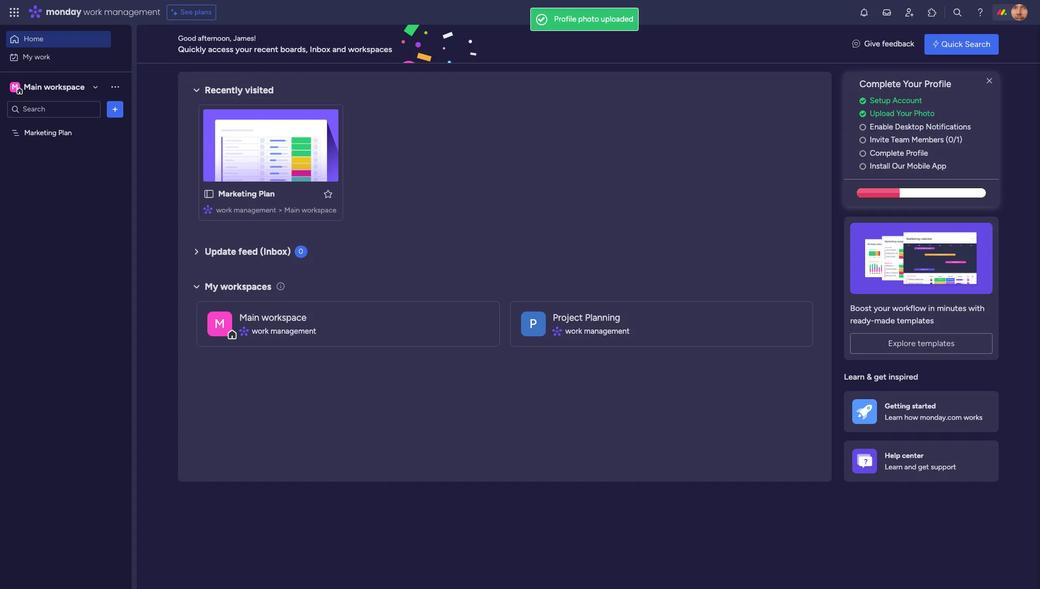 Task type: locate. For each thing, give the bounding box(es) containing it.
invite
[[870, 135, 890, 145]]

1 horizontal spatial get
[[919, 463, 930, 472]]

1 horizontal spatial plan
[[259, 189, 275, 199]]

1 horizontal spatial your
[[874, 303, 891, 313]]

1 vertical spatial your
[[897, 109, 913, 118]]

work down 'project'
[[566, 327, 582, 336]]

0 vertical spatial get
[[874, 372, 887, 382]]

2 work management from the left
[[566, 327, 630, 336]]

plan
[[58, 128, 72, 137], [259, 189, 275, 199]]

inspired
[[889, 372, 919, 382]]

see plans button
[[167, 5, 216, 20]]

invite team members (0/1)
[[870, 135, 963, 145]]

circle o image
[[860, 136, 867, 144], [860, 150, 867, 157]]

0 horizontal spatial get
[[874, 372, 887, 382]]

select product image
[[9, 7, 20, 18]]

1 vertical spatial get
[[919, 463, 930, 472]]

access
[[208, 44, 234, 54]]

your up made
[[874, 303, 891, 313]]

0 horizontal spatial workspace image
[[10, 81, 20, 93]]

workspace image
[[10, 81, 20, 93], [208, 312, 232, 336]]

1 horizontal spatial main workspace
[[240, 312, 307, 324]]

feed
[[239, 246, 258, 258]]

main right >
[[284, 206, 300, 215]]

profile
[[555, 14, 577, 24], [925, 78, 952, 90], [906, 149, 929, 158]]

circle o image
[[860, 123, 867, 131], [860, 163, 867, 170]]

complete up install
[[870, 149, 905, 158]]

circle o image left invite
[[860, 136, 867, 144]]

p
[[530, 316, 537, 331]]

james!
[[233, 34, 256, 43]]

quick search button
[[925, 34, 999, 54]]

0 horizontal spatial work management
[[252, 327, 316, 336]]

get inside help center learn and get support
[[919, 463, 930, 472]]

0 horizontal spatial plan
[[58, 128, 72, 137]]

help image
[[976, 7, 986, 18]]

1 circle o image from the top
[[860, 136, 867, 144]]

my right close my workspaces 'image'
[[205, 281, 218, 293]]

0 vertical spatial profile
[[555, 14, 577, 24]]

monday
[[46, 6, 81, 18]]

getting started element
[[844, 391, 999, 433]]

circle o image inside complete profile link
[[860, 150, 867, 157]]

learn down getting
[[885, 413, 903, 422]]

0 vertical spatial and
[[333, 44, 346, 54]]

marketing plan list box
[[0, 122, 132, 281]]

0 vertical spatial main workspace
[[24, 82, 85, 92]]

0 vertical spatial m
[[12, 82, 18, 91]]

get down center
[[919, 463, 930, 472]]

circle o image left install
[[860, 163, 867, 170]]

1 vertical spatial my
[[205, 281, 218, 293]]

1 vertical spatial workspaces
[[220, 281, 271, 293]]

1 horizontal spatial main
[[240, 312, 259, 324]]

main inside workspace selection element
[[24, 82, 42, 92]]

marketing down search in workspace field
[[24, 128, 57, 137]]

your
[[236, 44, 252, 54], [874, 303, 891, 313]]

1 horizontal spatial work management
[[566, 327, 630, 336]]

1 horizontal spatial and
[[905, 463, 917, 472]]

0 vertical spatial complete
[[860, 78, 901, 90]]

plan down search in workspace field
[[58, 128, 72, 137]]

marketing right public board icon
[[218, 189, 257, 199]]

workspaces
[[348, 44, 392, 54], [220, 281, 271, 293]]

main
[[24, 82, 42, 92], [284, 206, 300, 215], [240, 312, 259, 324]]

workspaces down the update feed (inbox)
[[220, 281, 271, 293]]

plan inside 'list box'
[[58, 128, 72, 137]]

work management for m
[[252, 327, 316, 336]]

marketing plan down search in workspace field
[[24, 128, 72, 137]]

monday.com
[[920, 413, 962, 422]]

1 vertical spatial learn
[[885, 413, 903, 422]]

1 vertical spatial circle o image
[[860, 163, 867, 170]]

marketing
[[24, 128, 57, 137], [218, 189, 257, 199]]

open update feed (inbox) image
[[190, 246, 203, 258]]

profile up setup account link
[[925, 78, 952, 90]]

complete profile
[[870, 149, 929, 158]]

and inside good afternoon, james! quickly access your recent boards, inbox and workspaces
[[333, 44, 346, 54]]

work down home
[[34, 52, 50, 61]]

0 vertical spatial circle o image
[[860, 136, 867, 144]]

0 vertical spatial circle o image
[[860, 123, 867, 131]]

work management > main workspace
[[216, 206, 337, 215]]

and down center
[[905, 463, 917, 472]]

work down the my workspaces
[[252, 327, 269, 336]]

profile left photo
[[555, 14, 577, 24]]

get
[[874, 372, 887, 382], [919, 463, 930, 472]]

circle o image down check circle image
[[860, 123, 867, 131]]

apps image
[[928, 7, 938, 18]]

options image
[[110, 104, 120, 114]]

learn & get inspired
[[844, 372, 919, 382]]

templates right explore
[[918, 339, 955, 348]]

2 circle o image from the top
[[860, 150, 867, 157]]

1 vertical spatial main workspace
[[240, 312, 307, 324]]

main workspace down the my workspaces
[[240, 312, 307, 324]]

0 vertical spatial learn
[[844, 372, 865, 382]]

explore templates button
[[851, 333, 993, 354]]

0 horizontal spatial main
[[24, 82, 42, 92]]

workflow
[[893, 303, 927, 313]]

1 vertical spatial templates
[[918, 339, 955, 348]]

1 vertical spatial plan
[[259, 189, 275, 199]]

invite members image
[[905, 7, 915, 18]]

0 vertical spatial workspace image
[[10, 81, 20, 93]]

update feed (inbox)
[[205, 246, 291, 258]]

your down james!
[[236, 44, 252, 54]]

2 circle o image from the top
[[860, 163, 867, 170]]

work
[[83, 6, 102, 18], [34, 52, 50, 61], [216, 206, 232, 215], [252, 327, 269, 336], [566, 327, 582, 336]]

complete
[[860, 78, 901, 90], [870, 149, 905, 158]]

templates down workflow
[[897, 316, 934, 326]]

0 vertical spatial my
[[23, 52, 33, 61]]

workspace
[[44, 82, 85, 92], [302, 206, 337, 215], [262, 312, 307, 324]]

my work button
[[6, 49, 111, 65]]

circle o image for invite
[[860, 136, 867, 144]]

management
[[104, 6, 160, 18], [234, 206, 276, 215], [271, 327, 316, 336], [584, 327, 630, 336]]

install
[[870, 162, 891, 171]]

mobile
[[907, 162, 931, 171]]

circle o image left complete profile
[[860, 150, 867, 157]]

0 horizontal spatial my
[[23, 52, 33, 61]]

see plans
[[181, 8, 212, 17]]

your down the account at the top right
[[897, 109, 913, 118]]

project
[[553, 312, 583, 324]]

public board image
[[203, 188, 215, 200]]

quick search
[[942, 39, 991, 49]]

inbox
[[310, 44, 331, 54]]

circle o image inside invite team members (0/1) link
[[860, 136, 867, 144]]

works
[[964, 413, 983, 422]]

learn inside getting started learn how monday.com works
[[885, 413, 903, 422]]

0 vertical spatial your
[[904, 78, 923, 90]]

option
[[0, 123, 132, 125]]

check circle image
[[860, 110, 867, 118]]

getting started learn how monday.com works
[[885, 402, 983, 422]]

main workspace up search in workspace field
[[24, 82, 85, 92]]

learn down help
[[885, 463, 903, 472]]

close my workspaces image
[[190, 281, 203, 293]]

1 circle o image from the top
[[860, 123, 867, 131]]

1 horizontal spatial my
[[205, 281, 218, 293]]

help center element
[[844, 441, 999, 482]]

0 vertical spatial workspaces
[[348, 44, 392, 54]]

main workspace
[[24, 82, 85, 92], [240, 312, 307, 324]]

boost your workflow in minutes with ready-made templates
[[851, 303, 985, 326]]

1 vertical spatial circle o image
[[860, 150, 867, 157]]

and inside help center learn and get support
[[905, 463, 917, 472]]

install our mobile app
[[870, 162, 947, 171]]

your up the account at the top right
[[904, 78, 923, 90]]

1 vertical spatial marketing plan
[[218, 189, 275, 199]]

main down the my workspaces
[[240, 312, 259, 324]]

0 vertical spatial plan
[[58, 128, 72, 137]]

learn left &
[[844, 372, 865, 382]]

1 horizontal spatial workspace image
[[208, 312, 232, 336]]

0
[[299, 247, 303, 256]]

upload your photo
[[870, 109, 935, 118]]

learn inside help center learn and get support
[[885, 463, 903, 472]]

1 vertical spatial m
[[215, 316, 225, 331]]

0 horizontal spatial main workspace
[[24, 82, 85, 92]]

0 vertical spatial marketing plan
[[24, 128, 72, 137]]

0 vertical spatial workspace
[[44, 82, 85, 92]]

feedback
[[882, 39, 915, 49]]

0 horizontal spatial workspaces
[[220, 281, 271, 293]]

and right "inbox"
[[333, 44, 346, 54]]

your for complete
[[904, 78, 923, 90]]

0 horizontal spatial your
[[236, 44, 252, 54]]

workspace selection element
[[10, 81, 86, 94]]

circle o image for enable
[[860, 123, 867, 131]]

1 horizontal spatial m
[[215, 316, 225, 331]]

0 horizontal spatial marketing plan
[[24, 128, 72, 137]]

0 horizontal spatial marketing
[[24, 128, 57, 137]]

notifications image
[[859, 7, 870, 18]]

workspaces inside good afternoon, james! quickly access your recent boards, inbox and workspaces
[[348, 44, 392, 54]]

main down the "my work"
[[24, 82, 42, 92]]

marketing plan up work management > main workspace
[[218, 189, 275, 199]]

install our mobile app link
[[860, 161, 999, 172]]

photo
[[914, 109, 935, 118]]

made
[[875, 316, 895, 326]]

my inside button
[[23, 52, 33, 61]]

quick
[[942, 39, 963, 49]]

marketing plan
[[24, 128, 72, 137], [218, 189, 275, 199]]

circle o image inside enable desktop notifications link
[[860, 123, 867, 131]]

recent
[[254, 44, 278, 54]]

profile down the invite team members (0/1)
[[906, 149, 929, 158]]

2 vertical spatial learn
[[885, 463, 903, 472]]

1 work management from the left
[[252, 327, 316, 336]]

my down home
[[23, 52, 33, 61]]

workspace options image
[[110, 82, 120, 92]]

enable desktop notifications
[[870, 122, 971, 132]]

photo
[[579, 14, 599, 24]]

m inside workspace selection element
[[12, 82, 18, 91]]

ready-
[[851, 316, 875, 326]]

0 horizontal spatial m
[[12, 82, 18, 91]]

complete up setup
[[860, 78, 901, 90]]

and
[[333, 44, 346, 54], [905, 463, 917, 472]]

0 horizontal spatial and
[[333, 44, 346, 54]]

plan up work management > main workspace
[[259, 189, 275, 199]]

0 vertical spatial marketing
[[24, 128, 57, 137]]

0 vertical spatial templates
[[897, 316, 934, 326]]

1 vertical spatial and
[[905, 463, 917, 472]]

profile photo uploaded
[[555, 14, 634, 24]]

1 horizontal spatial marketing
[[218, 189, 257, 199]]

Search in workspace field
[[22, 103, 86, 115]]

circle o image inside install our mobile app link
[[860, 163, 867, 170]]

m for topmost workspace image
[[12, 82, 18, 91]]

0 vertical spatial your
[[236, 44, 252, 54]]

work management
[[252, 327, 316, 336], [566, 327, 630, 336]]

started
[[912, 402, 936, 411]]

1 vertical spatial your
[[874, 303, 891, 313]]

team
[[892, 135, 910, 145]]

work up update
[[216, 206, 232, 215]]

my
[[23, 52, 33, 61], [205, 281, 218, 293]]

templates
[[897, 316, 934, 326], [918, 339, 955, 348]]

0 vertical spatial main
[[24, 82, 42, 92]]

marketing inside 'list box'
[[24, 128, 57, 137]]

minutes
[[937, 303, 967, 313]]

get right &
[[874, 372, 887, 382]]

workspaces right "inbox"
[[348, 44, 392, 54]]

circle o image for install
[[860, 163, 867, 170]]

workspace image
[[521, 312, 546, 336]]

2 horizontal spatial main
[[284, 206, 300, 215]]

with
[[969, 303, 985, 313]]

1 vertical spatial complete
[[870, 149, 905, 158]]

1 horizontal spatial workspaces
[[348, 44, 392, 54]]

support
[[931, 463, 957, 472]]

my workspaces
[[205, 281, 271, 293]]

planning
[[585, 312, 621, 324]]



Task type: describe. For each thing, give the bounding box(es) containing it.
center
[[903, 451, 924, 460]]

complete your profile
[[860, 78, 952, 90]]

see
[[181, 8, 193, 17]]

give
[[865, 39, 881, 49]]

how
[[905, 413, 919, 422]]

good
[[178, 34, 196, 43]]

1 horizontal spatial marketing plan
[[218, 189, 275, 199]]

v2 bolt switch image
[[933, 38, 939, 50]]

account
[[893, 96, 923, 105]]

(inbox)
[[260, 246, 291, 258]]

home
[[24, 35, 43, 43]]

1 vertical spatial profile
[[925, 78, 952, 90]]

update
[[205, 246, 236, 258]]

our
[[892, 162, 905, 171]]

my for my workspaces
[[205, 281, 218, 293]]

check circle image
[[860, 97, 867, 105]]

work right monday
[[83, 6, 102, 18]]

enable desktop notifications link
[[860, 121, 999, 133]]

1 vertical spatial marketing
[[218, 189, 257, 199]]

&
[[867, 372, 872, 382]]

2 vertical spatial profile
[[906, 149, 929, 158]]

explore
[[889, 339, 916, 348]]

my for my work
[[23, 52, 33, 61]]

invite team members (0/1) link
[[860, 134, 999, 146]]

desktop
[[896, 122, 924, 132]]

boards,
[[280, 44, 308, 54]]

(0/1)
[[946, 135, 963, 145]]

in
[[929, 303, 935, 313]]

circle o image for complete
[[860, 150, 867, 157]]

dapulse x slim image
[[984, 75, 996, 87]]

help
[[885, 451, 901, 460]]

explore templates
[[889, 339, 955, 348]]

1 vertical spatial workspace
[[302, 206, 337, 215]]

m for the bottommost workspace image
[[215, 316, 225, 331]]

complete for complete your profile
[[860, 78, 901, 90]]

your inside boost your workflow in minutes with ready-made templates
[[874, 303, 891, 313]]

add to favorites image
[[323, 189, 333, 199]]

monday work management
[[46, 6, 160, 18]]

james peterson image
[[1012, 4, 1028, 21]]

plans
[[195, 8, 212, 17]]

upload your photo link
[[860, 108, 999, 120]]

templates inside boost your workflow in minutes with ready-made templates
[[897, 316, 934, 326]]

search
[[965, 39, 991, 49]]

templates image image
[[854, 223, 990, 294]]

recently visited
[[205, 85, 274, 96]]

afternoon,
[[198, 34, 232, 43]]

visited
[[245, 85, 274, 96]]

recently
[[205, 85, 243, 96]]

learn for getting
[[885, 413, 903, 422]]

check image
[[536, 14, 547, 25]]

my work
[[23, 52, 50, 61]]

members
[[912, 135, 944, 145]]

learn for help
[[885, 463, 903, 472]]

quickly
[[178, 44, 206, 54]]

work inside button
[[34, 52, 50, 61]]

uploaded
[[601, 14, 634, 24]]

enable
[[870, 122, 894, 132]]

>
[[278, 206, 283, 215]]

complete profile link
[[860, 148, 999, 159]]

good afternoon, james! quickly access your recent boards, inbox and workspaces
[[178, 34, 392, 54]]

v2 user feedback image
[[853, 38, 861, 50]]

marketing plan inside 'list box'
[[24, 128, 72, 137]]

setup account
[[870, 96, 923, 105]]

setup
[[870, 96, 891, 105]]

your for upload
[[897, 109, 913, 118]]

project planning
[[553, 312, 621, 324]]

main workspace inside workspace selection element
[[24, 82, 85, 92]]

search everything image
[[953, 7, 963, 18]]

your inside good afternoon, james! quickly access your recent boards, inbox and workspaces
[[236, 44, 252, 54]]

home button
[[6, 31, 111, 47]]

getting
[[885, 402, 911, 411]]

setup account link
[[860, 95, 999, 106]]

2 vertical spatial main
[[240, 312, 259, 324]]

give feedback
[[865, 39, 915, 49]]

inbox image
[[882, 7, 892, 18]]

1 vertical spatial workspace image
[[208, 312, 232, 336]]

complete for complete profile
[[870, 149, 905, 158]]

work management for p
[[566, 327, 630, 336]]

workspace inside workspace selection element
[[44, 82, 85, 92]]

upload
[[870, 109, 895, 118]]

app
[[933, 162, 947, 171]]

boost
[[851, 303, 872, 313]]

close recently visited image
[[190, 84, 203, 97]]

templates inside button
[[918, 339, 955, 348]]

help center learn and get support
[[885, 451, 957, 472]]

1 vertical spatial main
[[284, 206, 300, 215]]

notifications
[[926, 122, 971, 132]]

2 vertical spatial workspace
[[262, 312, 307, 324]]



Task type: vqa. For each thing, say whether or not it's contained in the screenshot.
preferences at the right top of page
no



